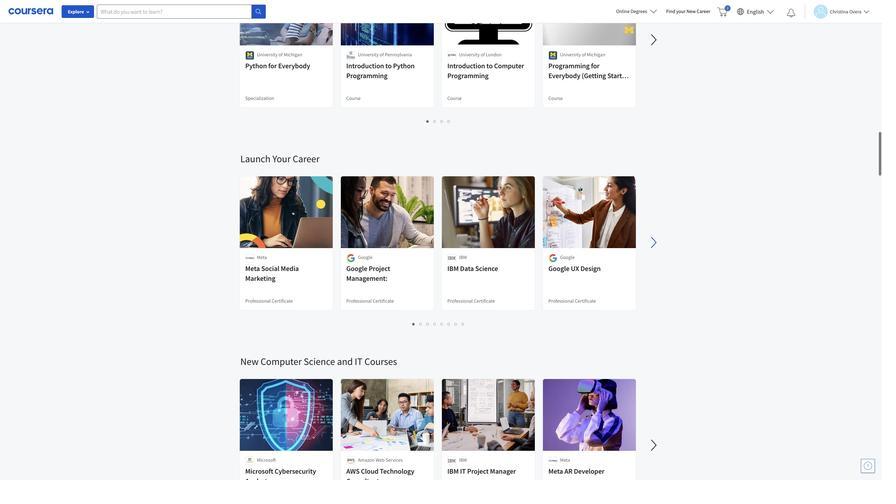 Task type: locate. For each thing, give the bounding box(es) containing it.
1 vertical spatial it
[[460, 467, 466, 476]]

1 horizontal spatial career
[[697, 8, 711, 14]]

0 vertical spatial 1
[[427, 118, 430, 125]]

ibm it project manager
[[448, 467, 516, 476]]

everybody
[[278, 61, 310, 70], [549, 71, 581, 80]]

0 horizontal spatial michigan
[[284, 51, 302, 58]]

university of michigan
[[257, 51, 302, 58], [561, 51, 606, 58]]

michigan up python for everybody
[[284, 51, 302, 58]]

3 university from the left
[[459, 51, 480, 58]]

media
[[281, 264, 299, 273]]

1 vertical spatial 4
[[434, 321, 437, 328]]

meta inside the meta social media marketing
[[245, 264, 260, 273]]

next slide image
[[646, 234, 663, 251], [646, 437, 663, 454]]

2 button
[[432, 117, 439, 125], [418, 320, 425, 328]]

0 horizontal spatial 3 button
[[425, 320, 432, 328]]

1 for introduction to python programming
[[427, 118, 430, 125]]

1 of from the left
[[279, 51, 283, 58]]

marketing
[[245, 274, 276, 283]]

0 horizontal spatial to
[[386, 61, 392, 70]]

ibm image
[[448, 254, 457, 263]]

microsoft up analyst
[[245, 467, 274, 476]]

career left shopping cart: 1 item icon
[[697, 8, 711, 14]]

1 vertical spatial list
[[241, 320, 637, 328]]

8
[[462, 321, 465, 328]]

of for introduction to python programming
[[380, 51, 384, 58]]

1 professional certificate from the left
[[245, 298, 293, 304]]

university of michigan image up python for everybody
[[245, 51, 254, 60]]

1 button for introduction to python programming
[[425, 117, 432, 125]]

2 university of michigan image from the left
[[549, 51, 558, 60]]

1 horizontal spatial for
[[592, 61, 600, 70]]

of for python for everybody
[[279, 51, 283, 58]]

university of michigan image up the with
[[549, 51, 558, 60]]

4 inside launch your career carousel element
[[434, 321, 437, 328]]

3 course from the left
[[549, 95, 563, 101]]

0 vertical spatial science
[[476, 264, 499, 273]]

1 horizontal spatial project
[[468, 467, 489, 476]]

1 to from the left
[[386, 61, 392, 70]]

data
[[460, 264, 474, 273]]

0 horizontal spatial 2
[[420, 321, 423, 328]]

introduction down university of pennsylvania icon
[[347, 61, 384, 70]]

1 horizontal spatial 4 button
[[446, 117, 453, 125]]

2 button for google project management:
[[418, 320, 425, 328]]

2 course from the left
[[448, 95, 462, 101]]

microsoft inside microsoft cybersecurity analyst
[[245, 467, 274, 476]]

1 vertical spatial 2 button
[[418, 320, 425, 328]]

university of london
[[459, 51, 502, 58]]

google image
[[549, 254, 558, 263]]

0 horizontal spatial 1
[[413, 321, 416, 328]]

ux
[[571, 264, 580, 273]]

0 horizontal spatial everybody
[[278, 61, 310, 70]]

introduction inside introduction to computer programming
[[448, 61, 486, 70]]

0 horizontal spatial 1 button
[[411, 320, 418, 328]]

your
[[273, 153, 291, 165]]

professional for ibm data science
[[448, 298, 473, 304]]

pennsylvania
[[385, 51, 412, 58]]

4 professional from the left
[[549, 298, 574, 304]]

1 introduction from the left
[[347, 61, 384, 70]]

next slide image
[[646, 31, 663, 48]]

programming inside introduction to computer programming
[[448, 71, 489, 80]]

courses
[[365, 356, 397, 368]]

for
[[269, 61, 277, 70], [592, 61, 600, 70]]

1 vertical spatial science
[[304, 356, 335, 368]]

to down university of pennsylvania
[[386, 61, 392, 70]]

0 horizontal spatial introduction
[[347, 61, 384, 70]]

of up the programming for everybody (getting started with python)
[[582, 51, 586, 58]]

0 vertical spatial project
[[369, 264, 391, 273]]

2 for google project management:
[[420, 321, 423, 328]]

1 horizontal spatial science
[[476, 264, 499, 273]]

and
[[337, 356, 353, 368]]

1 horizontal spatial 3 button
[[439, 117, 446, 125]]

science inside launch your career carousel element
[[476, 264, 499, 273]]

list for ibm data science
[[241, 320, 637, 328]]

university right university of pennsylvania icon
[[358, 51, 379, 58]]

2 professional from the left
[[347, 298, 372, 304]]

professional for google ux design
[[549, 298, 574, 304]]

2 to from the left
[[487, 61, 493, 70]]

of left london
[[481, 51, 485, 58]]

0 horizontal spatial 4
[[434, 321, 437, 328]]

1 vertical spatial 1 button
[[411, 320, 418, 328]]

michigan up the (getting at right top
[[587, 51, 606, 58]]

0 horizontal spatial project
[[369, 264, 391, 273]]

christina overa button
[[805, 4, 870, 19]]

google right google icon
[[358, 254, 373, 261]]

3 of from the left
[[481, 51, 485, 58]]

everybody inside the programming for everybody (getting started with python)
[[549, 71, 581, 80]]

1 horizontal spatial university of michigan
[[561, 51, 606, 58]]

university up python for everybody
[[257, 51, 278, 58]]

certificate down "management:"
[[373, 298, 394, 304]]

2 certificate from the left
[[373, 298, 394, 304]]

6
[[448, 321, 451, 328]]

2
[[434, 118, 437, 125], [420, 321, 423, 328]]

2 introduction from the left
[[448, 61, 486, 70]]

None search field
[[97, 4, 266, 19]]

developer
[[574, 467, 605, 476]]

degrees
[[631, 8, 648, 14]]

consultant
[[347, 477, 380, 481]]

1 vertical spatial 3 button
[[425, 320, 432, 328]]

0 horizontal spatial 2 button
[[418, 320, 425, 328]]

list inside launch your career carousel element
[[241, 320, 637, 328]]

4 of from the left
[[582, 51, 586, 58]]

0 vertical spatial 1 button
[[425, 117, 432, 125]]

1 horizontal spatial everybody
[[549, 71, 581, 80]]

2 horizontal spatial programming
[[549, 61, 590, 70]]

certificate
[[272, 298, 293, 304], [373, 298, 394, 304], [474, 298, 495, 304], [575, 298, 596, 304]]

5 button
[[439, 320, 446, 328]]

0 vertical spatial 4 button
[[446, 117, 453, 125]]

career
[[697, 8, 711, 14], [293, 153, 320, 165]]

1 for from the left
[[269, 61, 277, 70]]

1 horizontal spatial introduction
[[448, 61, 486, 70]]

university of michigan up python for everybody
[[257, 51, 302, 58]]

career inside launch your career carousel element
[[293, 153, 320, 165]]

project left manager
[[468, 467, 489, 476]]

0 vertical spatial 4
[[448, 118, 451, 125]]

certificate down the meta social media marketing at bottom
[[272, 298, 293, 304]]

1 vertical spatial next slide image
[[646, 437, 663, 454]]

ibm
[[459, 254, 467, 261], [448, 264, 459, 273], [459, 457, 467, 464], [448, 467, 459, 476]]

science for computer
[[304, 356, 335, 368]]

list
[[241, 117, 637, 125], [241, 320, 637, 328]]

services
[[386, 457, 403, 464]]

2 python from the left
[[393, 61, 415, 70]]

project up "management:"
[[369, 264, 391, 273]]

1 horizontal spatial university of michigan image
[[549, 51, 558, 60]]

0 vertical spatial 2 button
[[432, 117, 439, 125]]

2 of from the left
[[380, 51, 384, 58]]

1 horizontal spatial 1
[[427, 118, 430, 125]]

python up specialization
[[245, 61, 267, 70]]

of up introduction to python programming
[[380, 51, 384, 58]]

for inside the programming for everybody (getting started with python)
[[592, 61, 600, 70]]

professional
[[245, 298, 271, 304], [347, 298, 372, 304], [448, 298, 473, 304], [549, 298, 574, 304]]

project inside the new computer science and it courses carousel element
[[468, 467, 489, 476]]

programming inside introduction to python programming
[[347, 71, 388, 80]]

0 vertical spatial next slide image
[[646, 234, 663, 251]]

2 list from the top
[[241, 320, 637, 328]]

university of michigan image
[[245, 51, 254, 60], [549, 51, 558, 60]]

2 inside launch your career carousel element
[[420, 321, 423, 328]]

to inside introduction to computer programming
[[487, 61, 493, 70]]

1 button
[[425, 117, 432, 125], [411, 320, 418, 328]]

1 inside launch your career carousel element
[[413, 321, 416, 328]]

3 button for ibm data science
[[425, 320, 432, 328]]

michigan for python
[[284, 51, 302, 58]]

meta right meta icon
[[257, 254, 267, 261]]

0 vertical spatial everybody
[[278, 61, 310, 70]]

english button
[[735, 0, 777, 23]]

for up specialization
[[269, 61, 277, 70]]

0 horizontal spatial for
[[269, 61, 277, 70]]

0 horizontal spatial university of michigan
[[257, 51, 302, 58]]

1 horizontal spatial 1 button
[[425, 117, 432, 125]]

0 vertical spatial new
[[687, 8, 696, 14]]

7 button
[[453, 320, 460, 328]]

of
[[279, 51, 283, 58], [380, 51, 384, 58], [481, 51, 485, 58], [582, 51, 586, 58]]

1 vertical spatial 4 button
[[432, 320, 439, 328]]

list for introduction to computer programming
[[241, 117, 637, 125]]

1 university from the left
[[257, 51, 278, 58]]

science left and
[[304, 356, 335, 368]]

1 horizontal spatial 4
[[448, 118, 451, 125]]

next slide image for launch your career
[[646, 234, 663, 251]]

university
[[257, 51, 278, 58], [358, 51, 379, 58], [459, 51, 480, 58], [561, 51, 581, 58]]

english
[[748, 8, 765, 15]]

1 course from the left
[[347, 95, 361, 101]]

ibm data science
[[448, 264, 499, 273]]

4
[[448, 118, 451, 125], [434, 321, 437, 328]]

1 michigan from the left
[[284, 51, 302, 58]]

certificate down design
[[575, 298, 596, 304]]

What do you want to learn? text field
[[97, 4, 252, 19]]

(getting
[[582, 71, 607, 80]]

python down pennsylvania
[[393, 61, 415, 70]]

professional certificate up 8
[[448, 298, 495, 304]]

0 horizontal spatial computer
[[261, 356, 302, 368]]

programming down "university of london"
[[448, 71, 489, 80]]

microsoft
[[257, 457, 276, 464], [245, 467, 274, 476]]

professional certificate
[[245, 298, 293, 304], [347, 298, 394, 304], [448, 298, 495, 304], [549, 298, 596, 304]]

1 university of michigan from the left
[[257, 51, 302, 58]]

1 certificate from the left
[[272, 298, 293, 304]]

career right your
[[293, 153, 320, 165]]

0 vertical spatial career
[[697, 8, 711, 14]]

0 horizontal spatial course
[[347, 95, 361, 101]]

microsoft right microsoft image
[[257, 457, 276, 464]]

introduction to python programming
[[347, 61, 415, 80]]

professional certificate for management:
[[347, 298, 394, 304]]

certificate down ibm data science on the bottom of page
[[474, 298, 495, 304]]

3 professional from the left
[[448, 298, 473, 304]]

2 next slide image from the top
[[646, 437, 663, 454]]

course for introduction to python programming
[[347, 95, 361, 101]]

4 university from the left
[[561, 51, 581, 58]]

0 horizontal spatial new
[[241, 356, 259, 368]]

university for introduction to python programming
[[358, 51, 379, 58]]

1 horizontal spatial michigan
[[587, 51, 606, 58]]

new
[[687, 8, 696, 14], [241, 356, 259, 368]]

professional certificate down "management:"
[[347, 298, 394, 304]]

0 horizontal spatial science
[[304, 356, 335, 368]]

3 professional certificate from the left
[[448, 298, 495, 304]]

project
[[369, 264, 391, 273], [468, 467, 489, 476]]

3 button
[[439, 117, 446, 125], [425, 320, 432, 328]]

it
[[355, 356, 363, 368], [460, 467, 466, 476]]

ibm right ibm image
[[459, 457, 467, 464]]

2 for introduction to python programming
[[434, 118, 437, 125]]

aws cloud technology consultant
[[347, 467, 415, 481]]

to for computer
[[487, 61, 493, 70]]

meta image
[[549, 457, 558, 466]]

2 michigan from the left
[[587, 51, 606, 58]]

programming
[[549, 61, 590, 70], [347, 71, 388, 80], [448, 71, 489, 80]]

0 vertical spatial computer
[[495, 61, 525, 70]]

cloud
[[361, 467, 379, 476]]

explore button
[[62, 5, 94, 18]]

3 inside launch your career carousel element
[[427, 321, 430, 328]]

microsoft image
[[245, 457, 254, 466]]

0 horizontal spatial it
[[355, 356, 363, 368]]

online degrees button
[[611, 4, 663, 19]]

meta social media marketing
[[245, 264, 299, 283]]

meta down meta image
[[549, 467, 564, 476]]

programming down university of pennsylvania icon
[[347, 71, 388, 80]]

1 vertical spatial 2
[[420, 321, 423, 328]]

4 certificate from the left
[[575, 298, 596, 304]]

0 horizontal spatial university of michigan image
[[245, 51, 254, 60]]

your
[[677, 8, 686, 14]]

university up the programming for everybody (getting started with python)
[[561, 51, 581, 58]]

to
[[386, 61, 392, 70], [487, 61, 493, 70]]

1 button inside launch your career carousel element
[[411, 320, 418, 328]]

1 horizontal spatial python
[[393, 61, 415, 70]]

started
[[608, 71, 630, 80]]

0 horizontal spatial python
[[245, 61, 267, 70]]

university of pennsylvania
[[358, 51, 412, 58]]

4 professional certificate from the left
[[549, 298, 596, 304]]

university right university of london icon
[[459, 51, 480, 58]]

1 horizontal spatial course
[[448, 95, 462, 101]]

launch
[[241, 153, 271, 165]]

explore
[[68, 8, 84, 15]]

2 university from the left
[[358, 51, 379, 58]]

1 vertical spatial project
[[468, 467, 489, 476]]

1 vertical spatial 1
[[413, 321, 416, 328]]

google project management:
[[347, 264, 391, 283]]

analyst
[[245, 477, 268, 481]]

1 horizontal spatial 3
[[441, 118, 444, 125]]

for up the (getting at right top
[[592, 61, 600, 70]]

1 next slide image from the top
[[646, 234, 663, 251]]

1 horizontal spatial programming
[[448, 71, 489, 80]]

3
[[441, 118, 444, 125], [427, 321, 430, 328]]

help center image
[[864, 462, 873, 471]]

0 horizontal spatial 4 button
[[432, 320, 439, 328]]

everybody for programming for everybody (getting started with python)
[[549, 71, 581, 80]]

professional certificate down marketing
[[245, 298, 293, 304]]

3 certificate from the left
[[474, 298, 495, 304]]

2 professional certificate from the left
[[347, 298, 394, 304]]

university for programming for everybody (getting started with python)
[[561, 51, 581, 58]]

certificate for media
[[272, 298, 293, 304]]

of up python for everybody
[[279, 51, 283, 58]]

professional certificate down google ux design
[[549, 298, 596, 304]]

introduction inside introduction to python programming
[[347, 61, 384, 70]]

0 vertical spatial it
[[355, 356, 363, 368]]

google down google icon
[[347, 264, 368, 273]]

1 vertical spatial career
[[293, 153, 320, 165]]

1 for google project management:
[[413, 321, 416, 328]]

4 button
[[446, 117, 453, 125], [432, 320, 439, 328]]

meta down meta icon
[[245, 264, 260, 273]]

university of michigan up the programming for everybody (getting started with python)
[[561, 51, 606, 58]]

1 professional from the left
[[245, 298, 271, 304]]

science
[[476, 264, 499, 273], [304, 356, 335, 368]]

specialization
[[245, 95, 274, 101]]

1 list from the top
[[241, 117, 637, 125]]

1 horizontal spatial 2 button
[[432, 117, 439, 125]]

science right 'data'
[[476, 264, 499, 273]]

google
[[358, 254, 373, 261], [561, 254, 575, 261], [347, 264, 368, 273], [549, 264, 570, 273]]

course
[[347, 95, 361, 101], [448, 95, 462, 101], [549, 95, 563, 101]]

to inside introduction to python programming
[[386, 61, 392, 70]]

meta ar developer
[[549, 467, 605, 476]]

python
[[245, 61, 267, 70], [393, 61, 415, 70]]

programming up python)
[[549, 61, 590, 70]]

cybersecurity
[[275, 467, 316, 476]]

0 horizontal spatial 3
[[427, 321, 430, 328]]

online degrees
[[617, 8, 648, 14]]

course for programming for everybody (getting started with python)
[[549, 95, 563, 101]]

1 vertical spatial 3
[[427, 321, 430, 328]]

find your new career link
[[663, 7, 714, 16]]

microsoft cybersecurity analyst
[[245, 467, 316, 481]]

2 button for introduction to python programming
[[432, 117, 439, 125]]

ar
[[565, 467, 573, 476]]

1 vertical spatial everybody
[[549, 71, 581, 80]]

2 for from the left
[[592, 61, 600, 70]]

4 button for ibm data science
[[432, 320, 439, 328]]

to down london
[[487, 61, 493, 70]]

0 vertical spatial 2
[[434, 118, 437, 125]]

manager
[[490, 467, 516, 476]]

meta
[[257, 254, 267, 261], [245, 264, 260, 273], [561, 457, 571, 464], [549, 467, 564, 476]]

introduction down university of london icon
[[448, 61, 486, 70]]

1 python from the left
[[245, 61, 267, 70]]

1 university of michigan image from the left
[[245, 51, 254, 60]]

1 vertical spatial microsoft
[[245, 467, 274, 476]]

1 horizontal spatial computer
[[495, 61, 525, 70]]

1
[[427, 118, 430, 125], [413, 321, 416, 328]]

social
[[261, 264, 280, 273]]

1 horizontal spatial 2
[[434, 118, 437, 125]]

0 horizontal spatial career
[[293, 153, 320, 165]]

1 horizontal spatial to
[[487, 61, 493, 70]]

0 vertical spatial list
[[241, 117, 637, 125]]

0 vertical spatial 3 button
[[439, 117, 446, 125]]

2 horizontal spatial course
[[549, 95, 563, 101]]

microsoft for microsoft cybersecurity analyst
[[245, 467, 274, 476]]

1 horizontal spatial it
[[460, 467, 466, 476]]

2 university of michigan from the left
[[561, 51, 606, 58]]

0 vertical spatial microsoft
[[257, 457, 276, 464]]

0 horizontal spatial programming
[[347, 71, 388, 80]]

0 vertical spatial 3
[[441, 118, 444, 125]]



Task type: describe. For each thing, give the bounding box(es) containing it.
3 button for introduction to computer programming
[[439, 117, 446, 125]]

1 vertical spatial computer
[[261, 356, 302, 368]]

course for introduction to computer programming
[[448, 95, 462, 101]]

technology
[[380, 467, 415, 476]]

certificate for design
[[575, 298, 596, 304]]

ibm down ibm image
[[448, 467, 459, 476]]

university for introduction to computer programming
[[459, 51, 480, 58]]

for for python
[[269, 61, 277, 70]]

python)
[[564, 81, 588, 90]]

project inside google project management:
[[369, 264, 391, 273]]

design
[[581, 264, 601, 273]]

programming for introduction to computer programming
[[448, 71, 489, 80]]

london
[[486, 51, 502, 58]]

of for programming for everybody (getting started with python)
[[582, 51, 586, 58]]

google inside google project management:
[[347, 264, 368, 273]]

amazon web services
[[358, 457, 403, 464]]

introduction to computer programming
[[448, 61, 525, 80]]

professional for google project management:
[[347, 298, 372, 304]]

with
[[549, 81, 562, 90]]

professional for meta social media marketing
[[245, 298, 271, 304]]

professional certificate for design
[[549, 298, 596, 304]]

introduction for introduction to python programming
[[347, 61, 384, 70]]

to for python
[[386, 61, 392, 70]]

8 button
[[460, 320, 467, 328]]

1 button for google project management:
[[411, 320, 418, 328]]

7
[[455, 321, 458, 328]]

new computer science and it courses
[[241, 356, 397, 368]]

university of pennsylvania image
[[347, 51, 355, 60]]

ibm down ibm icon
[[448, 264, 459, 273]]

python for everybody
[[245, 61, 310, 70]]

next slide image for new computer science and it courses
[[646, 437, 663, 454]]

find
[[667, 8, 676, 14]]

3 for ibm data science
[[427, 321, 430, 328]]

launch your career carousel element
[[237, 131, 883, 334]]

professional certificate for science
[[448, 298, 495, 304]]

shopping cart: 1 item image
[[718, 5, 731, 17]]

4 for ibm data science
[[434, 321, 437, 328]]

career inside the find your new career link
[[697, 8, 711, 14]]

university of london image
[[448, 51, 457, 60]]

management:
[[347, 274, 388, 283]]

launch your career
[[241, 153, 320, 165]]

google image
[[347, 254, 355, 263]]

6 button
[[446, 320, 453, 328]]

certificate for management:
[[373, 298, 394, 304]]

michigan for programming
[[587, 51, 606, 58]]

coursera image
[[8, 6, 53, 17]]

microsoft for microsoft
[[257, 457, 276, 464]]

aws
[[347, 467, 360, 476]]

4 button for introduction to computer programming
[[446, 117, 453, 125]]

programming for introduction to python programming
[[347, 71, 388, 80]]

show notifications image
[[788, 9, 796, 17]]

university of michigan image for programming for everybody (getting started with python)
[[549, 51, 558, 60]]

certificate for science
[[474, 298, 495, 304]]

programming for everybody (getting started with python)
[[549, 61, 630, 90]]

christina
[[831, 8, 849, 15]]

google up google ux design
[[561, 254, 575, 261]]

5
[[441, 321, 444, 328]]

google down google image
[[549, 264, 570, 273]]

computer inside introduction to computer programming
[[495, 61, 525, 70]]

amazon
[[358, 457, 375, 464]]

university for python for everybody
[[257, 51, 278, 58]]

programming inside the programming for everybody (getting started with python)
[[549, 61, 590, 70]]

1 vertical spatial new
[[241, 356, 259, 368]]

university of michigan image for python for everybody
[[245, 51, 254, 60]]

amazon web services image
[[347, 457, 355, 466]]

google ux design
[[549, 264, 601, 273]]

of for introduction to computer programming
[[481, 51, 485, 58]]

find your new career
[[667, 8, 711, 14]]

new computer science and it courses carousel element
[[237, 334, 883, 481]]

university of michigan for python
[[257, 51, 302, 58]]

for for programming
[[592, 61, 600, 70]]

ibm right ibm icon
[[459, 254, 467, 261]]

university of michigan for programming
[[561, 51, 606, 58]]

introduction for introduction to computer programming
[[448, 61, 486, 70]]

meta image
[[245, 254, 254, 263]]

meta up ar
[[561, 457, 571, 464]]

python inside introduction to python programming
[[393, 61, 415, 70]]

christina overa
[[831, 8, 862, 15]]

1 horizontal spatial new
[[687, 8, 696, 14]]

overa
[[850, 8, 862, 15]]

4 for introduction to computer programming
[[448, 118, 451, 125]]

science for data
[[476, 264, 499, 273]]

professional certificate for media
[[245, 298, 293, 304]]

everybody for python for everybody
[[278, 61, 310, 70]]

web
[[376, 457, 385, 464]]

ibm image
[[448, 457, 457, 466]]

3 for introduction to computer programming
[[441, 118, 444, 125]]

online
[[617, 8, 630, 14]]



Task type: vqa. For each thing, say whether or not it's contained in the screenshot.


